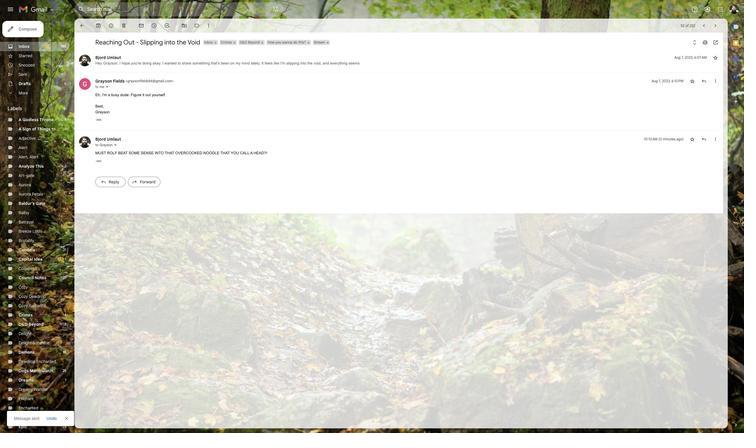 Task type: vqa. For each thing, say whether or not it's contained in the screenshot.


Task type: describe. For each thing, give the bounding box(es) containing it.
to up must
[[95, 143, 99, 147]]

0 vertical spatial enchanted
[[36, 359, 56, 365]]

not starred image
[[690, 136, 696, 142]]

how you wanna do this?
[[268, 40, 306, 45]]

council
[[19, 276, 34, 281]]

overcooked
[[175, 151, 203, 155]]

starred
[[19, 53, 32, 58]]

slipping
[[140, 38, 163, 46]]

alert, alert
[[19, 155, 38, 160]]

bjord umlaut for aug 7, 2023, 6:07 am
[[95, 55, 121, 60]]

okay.
[[153, 61, 161, 65]]

25
[[63, 369, 66, 373]]

hey
[[95, 61, 102, 65]]

to grayson
[[95, 143, 113, 147]]

sent
[[32, 416, 40, 422]]

cozy dewdrop link
[[19, 294, 46, 299]]

a sign of things to come
[[19, 127, 68, 132]]

labels heading
[[8, 106, 62, 112]]

aug 7, 2023, 6:10 pm cell
[[652, 78, 684, 84]]

main menu image
[[7, 6, 14, 13]]

crimes button
[[220, 40, 233, 45]]

delight sunshine
[[19, 341, 49, 346]]

sent
[[19, 72, 27, 77]]

reply link
[[95, 177, 126, 187]]

bjord umlaut for 10:10 am (0 minutes ago)
[[95, 137, 121, 142]]

d&d beyond for d&d beyond "button"
[[240, 40, 260, 45]]

aurora for the aurora link
[[19, 182, 31, 188]]

a godless throne
[[19, 117, 54, 122]]

capital idea link
[[19, 257, 43, 262]]

dogs
[[19, 369, 29, 374]]

manipulating
[[30, 369, 56, 374]]

petals
[[32, 192, 43, 197]]

to me
[[95, 85, 104, 89]]

dreamy
[[19, 387, 33, 393]]

bjord for aug 7, 2023, 6:07 am
[[95, 55, 106, 60]]

enigma link
[[19, 415, 32, 420]]

1 vertical spatial i'm
[[102, 93, 107, 97]]

7, for aug 7, 2023, 6:10 pm
[[659, 79, 662, 83]]

best, grayson
[[95, 104, 110, 114]]

stream button
[[313, 40, 326, 45]]

146
[[61, 44, 66, 49]]

this?
[[299, 40, 306, 45]]

add to tasks image
[[164, 23, 170, 29]]

betrayal link
[[19, 220, 34, 225]]

(0
[[659, 137, 663, 141]]

doing
[[142, 61, 152, 65]]

bjord for 10:10 am (0 minutes ago)
[[95, 137, 106, 142]]

2 vertical spatial a
[[250, 151, 253, 155]]

head?!
[[254, 151, 268, 155]]

-
[[136, 38, 139, 46]]

7, for aug 7, 2023, 6:07 am
[[682, 55, 685, 60]]

inbox link
[[19, 44, 30, 49]]

grayson for to
[[100, 143, 113, 147]]

do
[[294, 40, 298, 45]]

14
[[63, 313, 66, 317]]

demons link
[[19, 350, 35, 355]]

report spam image
[[108, 23, 114, 29]]

sense
[[141, 151, 154, 155]]

adjective link
[[19, 136, 36, 141]]

1 i from the left
[[120, 61, 121, 65]]

delight for delight sunshine
[[19, 341, 32, 346]]

baldur's gate link
[[19, 201, 45, 206]]

you're
[[131, 61, 141, 65]]

aurora for aurora petals
[[19, 192, 31, 197]]

grayson,
[[103, 61, 119, 65]]

2 that from the left
[[221, 151, 230, 155]]

rolf
[[107, 151, 117, 155]]

a for a sign of things to come
[[19, 127, 21, 132]]

come
[[57, 127, 68, 132]]

idea
[[34, 257, 43, 262]]

aug 7, 2023, 6:07 am cell
[[675, 55, 708, 61]]

ago)
[[677, 137, 684, 141]]

brutality link
[[19, 238, 34, 244]]

drafts
[[19, 81, 31, 86]]

seems
[[349, 61, 360, 65]]

throne
[[39, 117, 54, 122]]

0 vertical spatial into
[[165, 38, 175, 46]]

things
[[37, 127, 50, 132]]

eh, i'm a busy dude. figure it out yourself.
[[95, 93, 166, 97]]

0 vertical spatial the
[[177, 38, 186, 46]]

share
[[182, 61, 192, 65]]

baldur's
[[19, 201, 35, 206]]

aug for aug 7, 2023, 6:07 am
[[675, 55, 681, 60]]

1 horizontal spatial alert
[[30, 155, 38, 160]]

umlaut for 10:10 am (0 minutes ago)
[[107, 137, 121, 142]]

epic link
[[19, 425, 27, 430]]

like
[[274, 61, 280, 65]]

0 vertical spatial dewdrop
[[29, 294, 46, 299]]

1 vertical spatial dewdrop
[[19, 359, 35, 365]]

to left share
[[178, 61, 181, 65]]

alert containing message sent
[[7, 13, 736, 427]]

to left me
[[95, 85, 99, 89]]

aurora link
[[19, 182, 31, 188]]

figure
[[131, 93, 142, 97]]

aug 7, 2023, 6:07 am
[[675, 55, 708, 60]]

collapse
[[19, 266, 35, 271]]

labels image
[[194, 23, 200, 29]]

crimes for crimes link
[[19, 313, 33, 318]]

umlaut for aug 7, 2023, 6:07 am
[[107, 55, 121, 60]]

not starred image for aug 7, 2023, 6:07 am
[[713, 55, 719, 61]]

ballsy link
[[19, 210, 29, 216]]

enigma
[[19, 415, 32, 420]]

52
[[682, 23, 685, 28]]

gate
[[36, 201, 45, 206]]

back to inbox image
[[79, 23, 85, 29]]

cozy for cozy link
[[19, 285, 28, 290]]

art-gate
[[19, 173, 34, 178]]

undo
[[47, 416, 57, 422]]

52 of 222
[[682, 23, 696, 28]]

message sent
[[14, 416, 40, 422]]

delight link
[[19, 331, 32, 337]]

3
[[64, 322, 66, 327]]

candela link
[[19, 248, 35, 253]]

cozy for cozy dewdrop
[[19, 294, 28, 299]]

forward link
[[128, 177, 161, 187]]

2023, for 6:07 am
[[685, 55, 694, 60]]

not starred checkbox for 6:10 pm
[[690, 78, 696, 84]]

10:10 am (0 minutes ago)
[[645, 137, 684, 141]]

graysonfields84@gmail.com
[[127, 79, 172, 83]]

d&d for d&d beyond "button"
[[240, 40, 247, 45]]

delight for 'delight' 'link'
[[19, 331, 32, 337]]

analyze
[[19, 164, 34, 169]]

wanna
[[282, 40, 293, 45]]

search mail image
[[76, 4, 87, 15]]

lush
[[32, 229, 41, 234]]

0 vertical spatial i'm
[[281, 61, 286, 65]]

show trimmed content image
[[95, 118, 102, 122]]

more image
[[206, 23, 212, 29]]

eh,
[[95, 93, 101, 97]]

inbox for inbox button
[[204, 40, 213, 45]]

21 for council notes
[[63, 276, 66, 280]]

not starred checkbox for 6:07 am
[[713, 55, 719, 61]]

aurora petals link
[[19, 192, 43, 197]]

2 i from the left
[[163, 61, 164, 65]]

mark as unread image
[[138, 23, 144, 29]]

crimes link
[[19, 313, 33, 318]]

cozy radiance
[[19, 303, 46, 309]]

1 vertical spatial the
[[308, 61, 313, 65]]

sign
[[22, 127, 31, 132]]

wander
[[34, 387, 48, 393]]

beyond for d&d beyond "button"
[[248, 40, 260, 45]]

message
[[14, 416, 31, 422]]



Task type: locate. For each thing, give the bounding box(es) containing it.
it
[[143, 93, 145, 97]]

breeze lush link
[[19, 229, 41, 234]]

delight down d&d beyond link
[[19, 331, 32, 337]]

1 horizontal spatial 7,
[[682, 55, 685, 60]]

beyond down crimes link
[[29, 322, 44, 327]]

i'm right like
[[281, 61, 286, 65]]

1 21 from the top
[[63, 248, 66, 252]]

into down add to tasks image
[[165, 38, 175, 46]]

d&d beyond up mind
[[240, 40, 260, 45]]

beyond inside "button"
[[248, 40, 260, 45]]

0 vertical spatial 2023,
[[685, 55, 694, 60]]

d&d beyond button
[[239, 40, 261, 45]]

epic
[[19, 425, 27, 430]]

inbox inside inbox button
[[204, 40, 213, 45]]

0 horizontal spatial alert
[[19, 145, 28, 150]]

1 delight from the top
[[19, 331, 32, 337]]

1 vertical spatial bjord umlaut
[[95, 137, 121, 142]]

baldur's gate
[[19, 201, 45, 206]]

bjord up the to grayson
[[95, 137, 106, 142]]

0 horizontal spatial d&d
[[19, 322, 28, 327]]

me
[[100, 85, 104, 89]]

1 vertical spatial alert
[[30, 155, 38, 160]]

alert up analyze this link
[[30, 155, 38, 160]]

1 vertical spatial crimes
[[19, 313, 33, 318]]

void,
[[314, 61, 322, 65]]

umlaut up show details icon
[[107, 137, 121, 142]]

1 vertical spatial d&d
[[19, 322, 28, 327]]

not starred checkbox for ago)
[[690, 136, 696, 142]]

21 for candela
[[63, 248, 66, 252]]

bjord up hey
[[95, 55, 106, 60]]

1 vertical spatial of
[[32, 127, 36, 132]]

lately.
[[251, 61, 261, 65]]

2 umlaut from the top
[[107, 137, 121, 142]]

sunshine
[[33, 341, 49, 346]]

2023, for 6:10 pm
[[663, 79, 671, 83]]

0 horizontal spatial 2023,
[[663, 79, 671, 83]]

0 horizontal spatial d&d beyond
[[19, 322, 44, 327]]

not starred checkbox right 6:10 pm
[[690, 78, 696, 84]]

1 vertical spatial aurora
[[19, 192, 31, 197]]

1 vertical spatial d&d beyond
[[19, 322, 44, 327]]

crimes right inbox button
[[221, 40, 232, 45]]

0 vertical spatial grayson
[[95, 79, 112, 84]]

newer image
[[702, 23, 708, 29]]

1 horizontal spatial i'm
[[281, 61, 286, 65]]

some
[[129, 151, 140, 155]]

list containing bjord umlaut
[[74, 49, 719, 192]]

1 aurora from the top
[[19, 182, 31, 188]]

aug left 6:07 am
[[675, 55, 681, 60]]

d&d beyond down crimes link
[[19, 322, 44, 327]]

a left sign
[[19, 127, 21, 132]]

yourself.
[[152, 93, 166, 97]]

dewdrop enchanted
[[19, 359, 56, 365]]

the left void
[[177, 38, 186, 46]]

1 vertical spatial not starred image
[[690, 78, 696, 84]]

something
[[193, 61, 210, 65]]

advanced search options image
[[270, 3, 282, 15]]

crimes for crimes button
[[221, 40, 232, 45]]

d&d inside labels navigation
[[19, 322, 28, 327]]

reply
[[109, 179, 119, 185]]

void
[[188, 38, 200, 46]]

d&d beyond inside "button"
[[240, 40, 260, 45]]

1 vertical spatial cozy
[[19, 294, 28, 299]]

0 vertical spatial alert
[[19, 145, 28, 150]]

how
[[268, 40, 275, 45]]

beyond inside labels navigation
[[29, 322, 44, 327]]

1 cozy from the top
[[19, 285, 28, 290]]

out
[[146, 93, 151, 97]]

labels navigation
[[0, 19, 74, 434]]

2 bjord from the top
[[95, 137, 106, 142]]

1 bjord from the top
[[95, 55, 106, 60]]

call
[[240, 151, 250, 155]]

umlaut up grayson,
[[107, 55, 121, 60]]

Search mail text field
[[87, 6, 256, 12]]

aurora
[[19, 182, 31, 188], [19, 192, 31, 197]]

0 vertical spatial bjord
[[95, 55, 106, 60]]

that's
[[211, 61, 220, 65]]

into
[[155, 151, 164, 155]]

d&d beyond for d&d beyond link
[[19, 322, 44, 327]]

this
[[35, 164, 44, 169]]

0 vertical spatial a
[[19, 117, 21, 122]]

7, left 6:10 pm
[[659, 79, 662, 83]]

reaching out - slipping into the void
[[95, 38, 200, 46]]

0 vertical spatial bjord umlaut
[[95, 55, 121, 60]]

6:10 pm
[[672, 79, 684, 83]]

1 horizontal spatial beyond
[[248, 40, 260, 45]]

0 horizontal spatial that
[[165, 151, 174, 155]]

2 1 from the top
[[65, 164, 66, 168]]

0 vertical spatial delight
[[19, 331, 32, 337]]

1 horizontal spatial d&d beyond
[[240, 40, 260, 45]]

0 vertical spatial crimes
[[221, 40, 232, 45]]

to left come
[[52, 127, 56, 132]]

snooze image
[[151, 23, 157, 29]]

not starred image for aug 7, 2023, 6:10 pm
[[690, 78, 696, 84]]

that right into
[[165, 151, 174, 155]]

1 horizontal spatial into
[[301, 61, 307, 65]]

hope
[[122, 61, 130, 65]]

grayson fields cell
[[95, 79, 174, 84]]

0 vertical spatial not starred checkbox
[[713, 55, 719, 61]]

1 that from the left
[[165, 151, 174, 155]]

grayson left show details icon
[[100, 143, 113, 147]]

1
[[65, 127, 66, 131], [65, 164, 66, 168], [65, 201, 66, 206], [65, 257, 66, 262], [65, 378, 66, 383]]

0 vertical spatial beyond
[[248, 40, 260, 45]]

aurora down art-gate "link"
[[19, 182, 31, 188]]

1 right gate
[[65, 201, 66, 206]]

1 horizontal spatial not starred image
[[713, 55, 719, 61]]

2 bjord umlaut from the top
[[95, 137, 121, 142]]

crimes up d&d beyond link
[[19, 313, 33, 318]]

delete image
[[121, 23, 127, 29]]

0 vertical spatial not starred image
[[713, 55, 719, 61]]

aug for aug 7, 2023, 6:10 pm
[[652, 79, 659, 83]]

1 vertical spatial aug
[[652, 79, 659, 83]]

settings image
[[705, 6, 712, 13]]

of inside labels navigation
[[32, 127, 36, 132]]

i'm left a
[[102, 93, 107, 97]]

a right call
[[250, 151, 253, 155]]

i right okay.
[[163, 61, 164, 65]]

3 1 from the top
[[65, 201, 66, 206]]

1 right idea
[[65, 257, 66, 262]]

7, left 6:07 am
[[682, 55, 685, 60]]

1 horizontal spatial that
[[221, 151, 230, 155]]

inbox up starred link
[[19, 44, 30, 49]]

2 delight from the top
[[19, 341, 32, 346]]

1 horizontal spatial of
[[686, 23, 690, 28]]

1 down 4
[[65, 127, 66, 131]]

dreams
[[19, 378, 34, 383]]

0 vertical spatial d&d
[[240, 40, 247, 45]]

enchanted
[[36, 359, 56, 365], [19, 406, 38, 411]]

1 horizontal spatial crimes
[[221, 40, 232, 45]]

d&d for d&d beyond link
[[19, 322, 28, 327]]

>
[[172, 79, 174, 83]]

0 horizontal spatial i
[[120, 61, 121, 65]]

1 vertical spatial not starred checkbox
[[690, 78, 696, 84]]

beat
[[118, 151, 128, 155]]

cozy down council
[[19, 285, 28, 290]]

dogs manipulating time
[[19, 369, 66, 374]]

1 horizontal spatial the
[[308, 61, 313, 65]]

stream
[[314, 40, 325, 45]]

1 horizontal spatial aug
[[675, 55, 681, 60]]

notes
[[35, 276, 46, 281]]

2 aurora from the top
[[19, 192, 31, 197]]

1 vertical spatial delight
[[19, 341, 32, 346]]

art-gate link
[[19, 173, 34, 178]]

hey grayson, i hope you're doing okay. i wanted to share something that's been on my mind lately. it feels like i'm slipping into the void, and everything seems
[[95, 61, 360, 65]]

0 horizontal spatial beyond
[[29, 322, 44, 327]]

1 vertical spatial umlaut
[[107, 137, 121, 142]]

archive image
[[95, 23, 101, 29]]

0 vertical spatial umlaut
[[107, 55, 121, 60]]

7,
[[682, 55, 685, 60], [659, 79, 662, 83]]

d&d
[[240, 40, 247, 45], [19, 322, 28, 327]]

1 vertical spatial a
[[19, 127, 21, 132]]

1 bjord umlaut from the top
[[95, 55, 121, 60]]

grayson up me
[[95, 79, 112, 84]]

enchanted up manipulating
[[36, 359, 56, 365]]

i left hope
[[120, 61, 121, 65]]

grayson for best,
[[95, 110, 110, 114]]

0 vertical spatial 7,
[[682, 55, 685, 60]]

None search field
[[74, 2, 284, 16]]

0 vertical spatial d&d beyond
[[240, 40, 260, 45]]

of
[[686, 23, 690, 28], [32, 127, 36, 132]]

1 for analyze this
[[65, 164, 66, 168]]

2 21 from the top
[[63, 276, 66, 280]]

1 for capital idea
[[65, 257, 66, 262]]

crimes inside labels navigation
[[19, 313, 33, 318]]

best,
[[95, 104, 104, 109]]

labels
[[8, 106, 22, 112]]

1 vertical spatial into
[[301, 61, 307, 65]]

inbox inside labels navigation
[[19, 44, 30, 49]]

6:07 am
[[695, 55, 708, 60]]

support image
[[692, 6, 699, 13]]

1 umlaut from the top
[[107, 55, 121, 60]]

Not starred checkbox
[[713, 55, 719, 61], [690, 78, 696, 84], [690, 136, 696, 142]]

gmail image
[[19, 3, 50, 15]]

you
[[231, 151, 239, 155]]

1 1 from the top
[[65, 127, 66, 131]]

10:10 am (0 minutes ago) cell
[[645, 136, 684, 142]]

1 right this
[[65, 164, 66, 168]]

1 vertical spatial 21
[[63, 276, 66, 280]]

collapse link
[[19, 266, 35, 271]]

dewdrop up 'radiance'
[[29, 294, 46, 299]]

1 for baldur's gate
[[65, 201, 66, 206]]

2023, left 6:07 am
[[685, 55, 694, 60]]

delight down 'delight' 'link'
[[19, 341, 32, 346]]

inbox right void
[[204, 40, 213, 45]]

fields
[[113, 79, 125, 84]]

not starred checkbox right ago)
[[690, 136, 696, 142]]

demons
[[19, 350, 35, 355]]

2 cozy from the top
[[19, 294, 28, 299]]

1 for a sign of things to come
[[65, 127, 66, 131]]

3 cozy from the top
[[19, 303, 28, 309]]

breeze
[[19, 229, 31, 234]]

enchanted link
[[19, 406, 38, 411]]

mind
[[242, 61, 250, 65]]

of right sign
[[32, 127, 36, 132]]

0 vertical spatial 21
[[63, 248, 66, 252]]

the left void,
[[308, 61, 313, 65]]

5 1 from the top
[[65, 378, 66, 383]]

dreamy wander
[[19, 387, 48, 393]]

1 horizontal spatial d&d
[[240, 40, 247, 45]]

move to image
[[182, 23, 187, 29]]

to inside labels navigation
[[52, 127, 56, 132]]

d&d inside d&d beyond "button"
[[240, 40, 247, 45]]

grayson down best,
[[95, 110, 110, 114]]

1 down 25
[[65, 378, 66, 383]]

show details image
[[114, 143, 117, 147]]

4 1 from the top
[[65, 257, 66, 262]]

gate
[[26, 173, 34, 178]]

d&d right crimes button
[[240, 40, 247, 45]]

1 for dreams
[[65, 378, 66, 383]]

beyond for d&d beyond link
[[29, 322, 44, 327]]

1 vertical spatial grayson
[[95, 110, 110, 114]]

0 vertical spatial of
[[686, 23, 690, 28]]

not starred image right 6:10 pm
[[690, 78, 696, 84]]

crimes
[[221, 40, 232, 45], [19, 313, 33, 318]]

1 vertical spatial beyond
[[29, 322, 44, 327]]

tab list
[[729, 19, 745, 413]]

i'm
[[281, 61, 286, 65], [102, 93, 107, 97]]

a for a godless throne
[[19, 117, 21, 122]]

not starred image right 6:07 am
[[713, 55, 719, 61]]

dewdrop down demons
[[19, 359, 35, 365]]

list
[[74, 49, 719, 192]]

snoozed link
[[19, 63, 35, 68]]

a left godless
[[19, 117, 21, 122]]

2023, left 6:10 pm
[[663, 79, 671, 83]]

into right "slipping" at top
[[301, 61, 307, 65]]

2 vertical spatial cozy
[[19, 303, 28, 309]]

d&d up 'delight' 'link'
[[19, 322, 28, 327]]

1 horizontal spatial i
[[163, 61, 164, 65]]

alert
[[19, 145, 28, 150], [30, 155, 38, 160]]

bjord umlaut up the to grayson
[[95, 137, 121, 142]]

<
[[126, 79, 127, 83]]

0 horizontal spatial aug
[[652, 79, 659, 83]]

noodle
[[204, 151, 220, 155]]

radiance
[[29, 303, 46, 309]]

how you wanna do this? button
[[267, 40, 307, 45]]

0 horizontal spatial of
[[32, 127, 36, 132]]

show details image
[[106, 85, 109, 89]]

cozy link
[[19, 285, 28, 290]]

on
[[231, 61, 235, 65]]

1 horizontal spatial inbox
[[204, 40, 213, 45]]

alert
[[7, 13, 736, 427]]

reaching
[[95, 38, 122, 46]]

cozy for cozy radiance
[[19, 303, 28, 309]]

show trimmed content image
[[95, 160, 102, 163]]

0 horizontal spatial inbox
[[19, 44, 30, 49]]

beyond left how
[[248, 40, 260, 45]]

enchant link
[[19, 397, 34, 402]]

alert up alert,
[[19, 145, 28, 150]]

0 horizontal spatial i'm
[[102, 93, 107, 97]]

art-
[[19, 173, 26, 178]]

aug left 6:10 pm
[[652, 79, 659, 83]]

you
[[276, 40, 282, 45]]

2 vertical spatial grayson
[[100, 143, 113, 147]]

0 horizontal spatial crimes
[[19, 313, 33, 318]]

delight sunshine link
[[19, 341, 49, 346]]

0 horizontal spatial 7,
[[659, 79, 662, 83]]

0 horizontal spatial the
[[177, 38, 186, 46]]

older image
[[713, 23, 719, 29]]

0 vertical spatial aurora
[[19, 182, 31, 188]]

undo alert
[[44, 414, 59, 424]]

that left you on the left
[[221, 151, 230, 155]]

2 vertical spatial not starred checkbox
[[690, 136, 696, 142]]

cozy dewdrop
[[19, 294, 46, 299]]

1 vertical spatial bjord
[[95, 137, 106, 142]]

inbox for inbox link
[[19, 44, 30, 49]]

crimes inside button
[[221, 40, 232, 45]]

1 horizontal spatial 2023,
[[685, 55, 694, 60]]

alert link
[[19, 145, 28, 150]]

1 vertical spatial enchanted
[[19, 406, 38, 411]]

not starred checkbox right 6:07 am
[[713, 55, 719, 61]]

0 horizontal spatial not starred image
[[690, 78, 696, 84]]

1 vertical spatial 2023,
[[663, 79, 671, 83]]

busy
[[111, 93, 119, 97]]

must rolf beat some sense into that overcooked noodle that you call a head?!
[[95, 151, 268, 155]]

0 horizontal spatial into
[[165, 38, 175, 46]]

cozy up crimes link
[[19, 303, 28, 309]]

i
[[120, 61, 121, 65], [163, 61, 164, 65]]

bjord umlaut up grayson,
[[95, 55, 121, 60]]

not starred image
[[713, 55, 719, 61], [690, 78, 696, 84]]

of right 52
[[686, 23, 690, 28]]

cozy down cozy link
[[19, 294, 28, 299]]

1 vertical spatial 7,
[[659, 79, 662, 83]]

d&d beyond inside labels navigation
[[19, 322, 44, 327]]

0 vertical spatial cozy
[[19, 285, 28, 290]]

aurora down the aurora link
[[19, 192, 31, 197]]

aug 7, 2023, 6:10 pm
[[652, 79, 684, 83]]

0 vertical spatial aug
[[675, 55, 681, 60]]

sent link
[[19, 72, 27, 77]]

enchanted down enchant
[[19, 406, 38, 411]]

dreams link
[[19, 378, 34, 383]]

candela
[[19, 248, 35, 253]]



